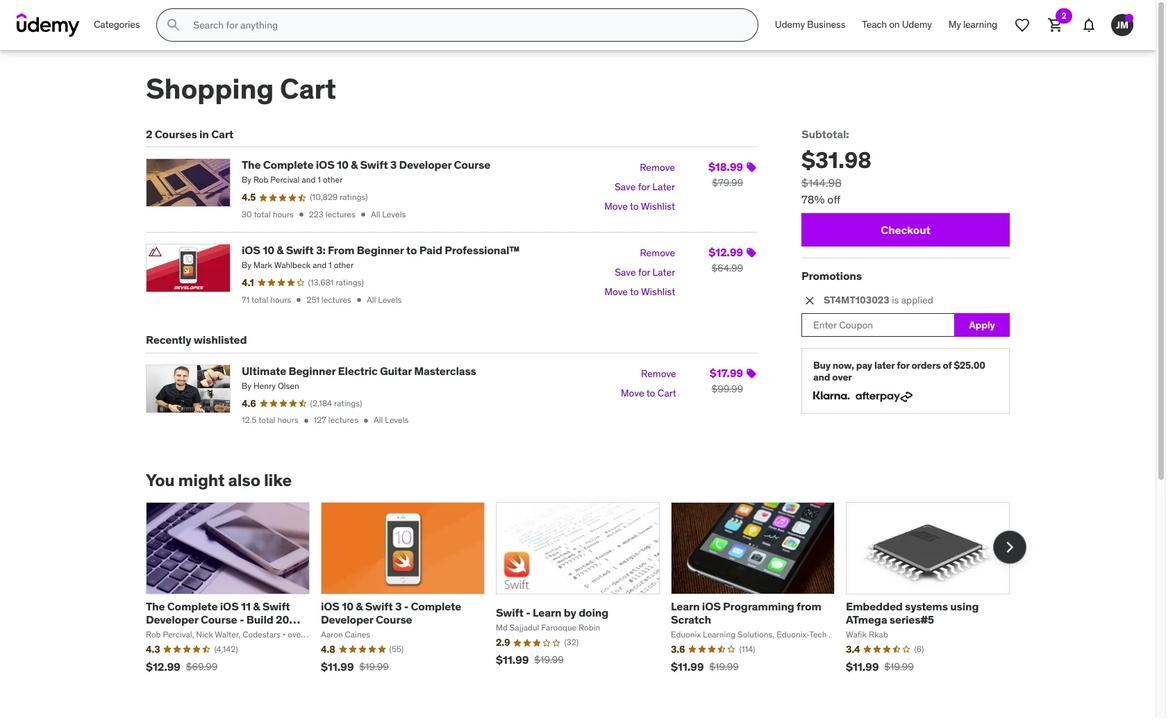 Task type: describe. For each thing, give the bounding box(es) containing it.
Search for anything text field
[[191, 13, 741, 37]]

- inside the complete ios 11 & swift developer course - build 20 apps
[[240, 613, 244, 627]]

to inside the remove move to cart
[[647, 387, 656, 399]]

20
[[276, 613, 289, 627]]

2 horizontal spatial -
[[526, 606, 531, 620]]

ios inside learn ios programming from scratch
[[703, 600, 721, 613]]

all levels for paid
[[367, 294, 402, 305]]

by inside the complete ios 10 & swift 3 developer course by rob percival and 1 other
[[242, 175, 252, 185]]

buy now, pay later for orders of $25.00 and over
[[814, 360, 986, 384]]

for inside buy now, pay later for orders of $25.00 and over
[[897, 360, 910, 372]]

other inside the complete ios 10 & swift 3 developer course by rob percival and 1 other
[[323, 175, 343, 185]]

$31.98
[[802, 146, 872, 175]]

remove inside the remove move to cart
[[641, 367, 677, 380]]

is
[[892, 294, 900, 307]]

ios 10 & swift 3 - complete developer course
[[321, 600, 462, 627]]

shopping
[[146, 72, 274, 106]]

ios 10 & swift 3: from beginner to paid professional™ by mark wahlbeck and 1 other
[[242, 243, 520, 270]]

1 inside ios 10 & swift 3: from beginner to paid professional™ by mark wahlbeck and 1 other
[[329, 260, 332, 270]]

total for ultimate
[[259, 415, 276, 426]]

teach on udemy link
[[854, 8, 941, 42]]

xxsmall image left 251
[[294, 295, 304, 305]]

lectures for guitar
[[329, 415, 359, 426]]

lectures for swift
[[322, 294, 352, 305]]

electric
[[338, 364, 378, 378]]

shopping cart
[[146, 72, 336, 106]]

ios inside ios 10 & swift 3 - complete developer course
[[321, 600, 340, 613]]

10 for ios 10 & swift 3: from beginner to paid professional™ by mark wahlbeck and 1 other
[[263, 243, 274, 257]]

build
[[247, 613, 274, 627]]

move inside the remove move to cart
[[621, 387, 645, 399]]

2,184 ratings element
[[310, 398, 362, 410]]

carousel element
[[146, 502, 1027, 684]]

teach on udemy
[[863, 18, 933, 31]]

learn ios programming from scratch link
[[671, 600, 822, 627]]

2 vertical spatial all levels
[[374, 415, 409, 426]]

ultimate beginner electric guitar masterclass by henry olsen
[[242, 364, 477, 391]]

swift inside ios 10 & swift 3: from beginner to paid professional™ by mark wahlbeck and 1 other
[[286, 243, 314, 257]]

hours for 10
[[270, 294, 291, 305]]

developer inside the complete ios 11 & swift developer course - build 20 apps
[[146, 613, 198, 627]]

remove for $12.99
[[640, 247, 676, 259]]

30
[[242, 209, 252, 220]]

4.5
[[242, 191, 256, 204]]

for for $12.99
[[639, 266, 651, 279]]

coupon icon image for $17.99
[[746, 368, 758, 379]]

of
[[943, 360, 952, 372]]

$99.99
[[712, 383, 744, 395]]

71
[[242, 294, 250, 305]]

udemy business
[[775, 18, 846, 31]]

in
[[199, 127, 209, 141]]

2 link
[[1040, 8, 1073, 42]]

might
[[178, 470, 225, 491]]

checkout
[[881, 223, 931, 237]]

ios inside the complete ios 11 & swift developer course - build 20 apps
[[220, 600, 239, 613]]

business
[[808, 18, 846, 31]]

st4mt103023
[[824, 294, 890, 307]]

78%
[[802, 193, 825, 207]]

total for ios
[[252, 294, 268, 305]]

complete for apps
[[167, 600, 218, 613]]

st4mt103023 is applied
[[824, 294, 934, 307]]

ultimate
[[242, 364, 286, 378]]

2 xxsmall image from the left
[[361, 416, 371, 426]]

the for the complete ios 10 & swift 3 developer course by rob percival and 1 other
[[242, 158, 261, 172]]

jm
[[1117, 18, 1129, 31]]

courses
[[155, 127, 197, 141]]

my learning
[[949, 18, 998, 31]]

(13,681
[[308, 277, 334, 288]]

& inside ios 10 & swift 3 - complete developer course
[[356, 600, 363, 613]]

developer for ios 10 & swift 3 - complete developer course
[[321, 613, 374, 627]]

from
[[797, 600, 822, 613]]

30 total hours
[[242, 209, 294, 220]]

swift inside ios 10 & swift 3 - complete developer course
[[365, 600, 393, 613]]

$64.99
[[712, 262, 744, 274]]

223
[[309, 209, 324, 220]]

udemy business link
[[767, 8, 854, 42]]

(10,829
[[310, 192, 338, 202]]

remove save for later move to wishlist for $12.99
[[605, 247, 676, 298]]

$144.98
[[802, 176, 842, 190]]

guitar
[[380, 364, 412, 378]]

masterclass
[[414, 364, 477, 378]]

the complete ios 10 & swift 3 developer course by rob percival and 1 other
[[242, 158, 491, 185]]

series#5
[[890, 613, 935, 627]]

save for later button for $12.99
[[615, 263, 676, 283]]

now,
[[833, 360, 855, 372]]

wishlist for $12.99
[[641, 286, 676, 298]]

apps
[[146, 626, 173, 640]]

223 lectures
[[309, 209, 356, 220]]

subtotal:
[[802, 127, 850, 141]]

$79.99
[[713, 177, 744, 189]]

categories
[[94, 18, 140, 31]]

coupon icon image for $18.99
[[746, 162, 758, 173]]

ultimate beginner electric guitar masterclass link
[[242, 364, 477, 378]]

127
[[314, 415, 327, 426]]

like
[[264, 470, 292, 491]]

by
[[564, 606, 577, 620]]

$12.99
[[709, 245, 744, 259]]

2 udemy from the left
[[903, 18, 933, 31]]

submit search image
[[166, 17, 182, 33]]

recently wishlisted
[[146, 333, 247, 347]]

percival
[[271, 175, 300, 185]]

10,829 ratings element
[[310, 192, 368, 204]]

pay
[[857, 360, 873, 372]]

(2,184
[[310, 398, 332, 408]]

notifications image
[[1081, 17, 1098, 33]]

all levels for course
[[371, 209, 406, 220]]

learning
[[964, 18, 998, 31]]

xxsmall image down 10,829 ratings element
[[359, 210, 368, 220]]

for for $18.99
[[639, 181, 650, 193]]

3 inside the complete ios 10 & swift 3 developer course by rob percival and 1 other
[[390, 158, 397, 172]]

2 courses in cart
[[146, 127, 234, 141]]

systems
[[906, 600, 949, 613]]

remove button for $17.99
[[641, 365, 677, 384]]

& inside ios 10 & swift 3: from beginner to paid professional™ by mark wahlbeck and 1 other
[[277, 243, 284, 257]]

cart for 2 courses in cart
[[211, 127, 234, 141]]

all for masterclass
[[374, 415, 383, 426]]

afterpay image
[[856, 392, 913, 403]]

1 udemy from the left
[[775, 18, 805, 31]]

all for &
[[371, 209, 380, 220]]

over
[[833, 371, 852, 384]]

ratings) for 10
[[340, 192, 368, 202]]

total for the
[[254, 209, 271, 220]]

to inside ios 10 & swift 3: from beginner to paid professional™ by mark wahlbeck and 1 other
[[406, 243, 417, 257]]

developer for the complete ios 10 & swift 3 developer course by rob percival and 1 other
[[399, 158, 452, 172]]

$17.99
[[710, 366, 744, 380]]

- inside ios 10 & swift 3 - complete developer course
[[404, 600, 409, 613]]

swift inside the complete ios 11 & swift developer course - build 20 apps
[[263, 600, 290, 613]]

my learning link
[[941, 8, 1006, 42]]

the complete ios 11 & swift developer course - build 20 apps link
[[146, 600, 300, 640]]

applied
[[902, 294, 934, 307]]

programming
[[724, 600, 795, 613]]

save for later button for $18.99
[[615, 178, 676, 198]]

using
[[951, 600, 980, 613]]

course for ios 10 & swift 3 - complete developer course
[[376, 613, 413, 627]]

wishlist image
[[1015, 17, 1031, 33]]

categories button
[[85, 8, 148, 42]]

3 inside ios 10 & swift 3 - complete developer course
[[395, 600, 402, 613]]

off
[[828, 193, 841, 207]]

the complete ios 11 & swift developer course - build 20 apps
[[146, 600, 290, 640]]

(13,681 ratings)
[[308, 277, 364, 288]]

udemy image
[[17, 13, 80, 37]]

small image
[[803, 294, 817, 308]]



Task type: locate. For each thing, give the bounding box(es) containing it.
2 left courses
[[146, 127, 153, 141]]

& inside the complete ios 10 & swift 3 developer course by rob percival and 1 other
[[351, 158, 358, 172]]

0 vertical spatial ratings)
[[340, 192, 368, 202]]

1 vertical spatial levels
[[378, 294, 402, 305]]

shopping cart with 2 items image
[[1048, 17, 1065, 33]]

1 save for later button from the top
[[615, 178, 676, 198]]

lectures down 2,184 ratings element
[[329, 415, 359, 426]]

1 vertical spatial all levels
[[367, 294, 402, 305]]

10 inside ios 10 & swift 3 - complete developer course
[[342, 600, 354, 613]]

and inside the complete ios 10 & swift 3 developer course by rob percival and 1 other
[[302, 175, 316, 185]]

coupon icon image right the $12.99
[[746, 247, 758, 258]]

1 remove save for later move to wishlist from the top
[[605, 162, 676, 213]]

1 vertical spatial save
[[615, 266, 636, 279]]

all up ios 10 & swift 3: from beginner to paid professional™ link
[[371, 209, 380, 220]]

coupon icon image right $18.99 on the top of the page
[[746, 162, 758, 173]]

coupon icon image right $17.99
[[746, 368, 758, 379]]

1 vertical spatial other
[[334, 260, 354, 270]]

ios up mark
[[242, 243, 261, 257]]

2 horizontal spatial complete
[[411, 600, 462, 613]]

1 by from the top
[[242, 175, 252, 185]]

you have alerts image
[[1126, 14, 1134, 22]]

levels for paid
[[378, 294, 402, 305]]

ratings) inside 13,681 ratings element
[[336, 277, 364, 288]]

remove save for later move to wishlist
[[605, 162, 676, 213], [605, 247, 676, 298]]

course inside ios 10 & swift 3 - complete developer course
[[376, 613, 413, 627]]

rob
[[254, 175, 269, 185]]

hours left 251
[[270, 294, 291, 305]]

ios left 11
[[220, 600, 239, 613]]

2 for 2 courses in cart
[[146, 127, 153, 141]]

wishlist for $18.99
[[641, 200, 676, 213]]

1 horizontal spatial course
[[376, 613, 413, 627]]

0 vertical spatial all
[[371, 209, 380, 220]]

hours left 223
[[273, 209, 294, 220]]

checkout button
[[802, 213, 1010, 247]]

1 vertical spatial 1
[[329, 260, 332, 270]]

ratings) up 127 lectures
[[334, 398, 362, 408]]

2 move to wishlist button from the top
[[605, 283, 676, 302]]

2 vertical spatial move
[[621, 387, 645, 399]]

ratings) for swift
[[336, 277, 364, 288]]

1 horizontal spatial -
[[404, 600, 409, 613]]

1 inside the complete ios 10 & swift 3 developer course by rob percival and 1 other
[[318, 175, 321, 185]]

levels
[[382, 209, 406, 220], [378, 294, 402, 305], [385, 415, 409, 426]]

0 horizontal spatial the
[[146, 600, 165, 613]]

2 save for later button from the top
[[615, 263, 676, 283]]

complete
[[263, 158, 314, 172], [167, 600, 218, 613], [411, 600, 462, 613]]

0 horizontal spatial learn
[[533, 606, 562, 620]]

10 inside ios 10 & swift 3: from beginner to paid professional™ by mark wahlbeck and 1 other
[[263, 243, 274, 257]]

and
[[302, 175, 316, 185], [313, 260, 327, 270], [814, 371, 831, 384]]

Enter Coupon text field
[[802, 314, 955, 337]]

other
[[323, 175, 343, 185], [334, 260, 354, 270]]

3 coupon icon image from the top
[[746, 368, 758, 379]]

levels for course
[[382, 209, 406, 220]]

next image
[[999, 537, 1022, 559]]

2 for 2
[[1062, 10, 1067, 21]]

developer
[[399, 158, 452, 172], [146, 613, 198, 627], [321, 613, 374, 627]]

remove button left $17.99
[[641, 365, 677, 384]]

0 vertical spatial remove save for later move to wishlist
[[605, 162, 676, 213]]

1 vertical spatial save for later button
[[615, 263, 676, 283]]

1 horizontal spatial the
[[242, 158, 261, 172]]

learn inside learn ios programming from scratch
[[671, 600, 700, 613]]

embedded systems using atmega series#5
[[846, 600, 980, 627]]

2 horizontal spatial developer
[[399, 158, 452, 172]]

buy
[[814, 360, 831, 372]]

remove button left the $12.99
[[640, 244, 676, 263]]

0 vertical spatial and
[[302, 175, 316, 185]]

xxsmall image left 223
[[297, 210, 306, 220]]

1 vertical spatial move
[[605, 286, 628, 298]]

henry
[[254, 381, 276, 391]]

0 horizontal spatial course
[[201, 613, 237, 627]]

1 horizontal spatial learn
[[671, 600, 700, 613]]

1 vertical spatial and
[[313, 260, 327, 270]]

2 vertical spatial for
[[897, 360, 910, 372]]

0 vertical spatial all levels
[[371, 209, 406, 220]]

remove left $18.99 on the top of the page
[[640, 162, 676, 174]]

jm link
[[1106, 8, 1140, 42]]

my
[[949, 18, 962, 31]]

2 vertical spatial remove button
[[641, 365, 677, 384]]

course for the complete ios 10 & swift 3 developer course by rob percival and 1 other
[[454, 158, 491, 172]]

1 up (10,829
[[318, 175, 321, 185]]

coupon icon image
[[746, 162, 758, 173], [746, 247, 758, 258], [746, 368, 758, 379]]

total right 30
[[254, 209, 271, 220]]

later
[[653, 181, 676, 193], [653, 266, 676, 279]]

$25.00
[[954, 360, 986, 372]]

all levels
[[371, 209, 406, 220], [367, 294, 402, 305], [374, 415, 409, 426]]

course inside the complete ios 11 & swift developer course - build 20 apps
[[201, 613, 237, 627]]

1 horizontal spatial 1
[[329, 260, 332, 270]]

by inside ultimate beginner electric guitar masterclass by henry olsen
[[242, 381, 252, 391]]

subtotal: $31.98 $144.98 78% off
[[802, 127, 872, 207]]

save for $18.99
[[615, 181, 636, 193]]

251 lectures
[[307, 294, 352, 305]]

and inside buy now, pay later for orders of $25.00 and over
[[814, 371, 831, 384]]

0 vertical spatial 3
[[390, 158, 397, 172]]

10 for ios 10 & swift 3 - complete developer course
[[342, 600, 354, 613]]

the
[[242, 158, 261, 172], [146, 600, 165, 613]]

1 vertical spatial remove save for later move to wishlist
[[605, 247, 676, 298]]

1 vertical spatial lectures
[[322, 294, 352, 305]]

ios inside the complete ios 10 & swift 3 developer course by rob percival and 1 other
[[316, 158, 335, 172]]

later for $12.99
[[653, 266, 676, 279]]

2 vertical spatial all
[[374, 415, 383, 426]]

professional™
[[445, 243, 520, 257]]

0 vertical spatial cart
[[280, 72, 336, 106]]

all levels down guitar
[[374, 415, 409, 426]]

complete for percival
[[263, 158, 314, 172]]

0 horizontal spatial -
[[240, 613, 244, 627]]

0 vertical spatial for
[[639, 181, 650, 193]]

12.5 total hours
[[242, 415, 299, 426]]

1 vertical spatial the
[[146, 600, 165, 613]]

ios right '20'
[[321, 600, 340, 613]]

ios
[[316, 158, 335, 172], [242, 243, 261, 257], [220, 600, 239, 613], [321, 600, 340, 613], [703, 600, 721, 613]]

13,681 ratings element
[[308, 277, 364, 289]]

olsen
[[278, 381, 299, 391]]

paid
[[420, 243, 443, 257]]

lectures down 13,681 ratings element
[[322, 294, 352, 305]]

coupon icon image for $12.99
[[746, 247, 758, 258]]

251
[[307, 294, 320, 305]]

the up apps
[[146, 600, 165, 613]]

0 vertical spatial 2
[[1062, 10, 1067, 21]]

klarna image
[[814, 389, 851, 403]]

0 vertical spatial wishlist
[[641, 200, 676, 213]]

lectures for 10
[[326, 209, 356, 220]]

1 vertical spatial beginner
[[289, 364, 336, 378]]

0 vertical spatial beginner
[[357, 243, 404, 257]]

udemy
[[775, 18, 805, 31], [903, 18, 933, 31]]

1 horizontal spatial 2
[[1062, 10, 1067, 21]]

beginner right from
[[357, 243, 404, 257]]

$17.99 $99.99
[[710, 366, 744, 395]]

later for $18.99
[[653, 181, 676, 193]]

ios up (10,829
[[316, 158, 335, 172]]

1 vertical spatial ratings)
[[336, 277, 364, 288]]

1 vertical spatial coupon icon image
[[746, 247, 758, 258]]

mark
[[254, 260, 272, 270]]

$12.99 $64.99
[[709, 245, 744, 274]]

1 up (13,681 ratings)
[[329, 260, 332, 270]]

xxsmall image
[[301, 416, 311, 426], [361, 416, 371, 426]]

ios inside ios 10 & swift 3: from beginner to paid professional™ by mark wahlbeck and 1 other
[[242, 243, 261, 257]]

course inside the complete ios 10 & swift 3 developer course by rob percival and 1 other
[[454, 158, 491, 172]]

later
[[875, 360, 895, 372]]

all levels up ios 10 & swift 3: from beginner to paid professional™ link
[[371, 209, 406, 220]]

0 horizontal spatial xxsmall image
[[301, 416, 311, 426]]

remove for $18.99
[[640, 162, 676, 174]]

1 horizontal spatial xxsmall image
[[361, 416, 371, 426]]

1 vertical spatial all
[[367, 294, 376, 305]]

2 coupon icon image from the top
[[746, 247, 758, 258]]

hours for complete
[[273, 209, 294, 220]]

0 vertical spatial by
[[242, 175, 252, 185]]

2 vertical spatial hours
[[278, 415, 299, 426]]

(2,184 ratings)
[[310, 398, 362, 408]]

1 vertical spatial for
[[639, 266, 651, 279]]

all right 251 lectures
[[367, 294, 376, 305]]

1 horizontal spatial udemy
[[903, 18, 933, 31]]

0 horizontal spatial 1
[[318, 175, 321, 185]]

2 horizontal spatial course
[[454, 158, 491, 172]]

complete inside the complete ios 11 & swift developer course - build 20 apps
[[167, 600, 218, 613]]

2 vertical spatial levels
[[385, 415, 409, 426]]

& inside the complete ios 11 & swift developer course - build 20 apps
[[253, 600, 260, 613]]

lectures
[[326, 209, 356, 220], [322, 294, 352, 305], [329, 415, 359, 426]]

1 xxsmall image from the left
[[301, 416, 311, 426]]

1 vertical spatial later
[[653, 266, 676, 279]]

2 vertical spatial and
[[814, 371, 831, 384]]

and down 3:
[[313, 260, 327, 270]]

1 save from the top
[[615, 181, 636, 193]]

10 right '20'
[[342, 600, 354, 613]]

0 vertical spatial move to wishlist button
[[605, 198, 676, 217]]

total
[[254, 209, 271, 220], [252, 294, 268, 305], [259, 415, 276, 426]]

2 by from the top
[[242, 260, 252, 270]]

0 horizontal spatial beginner
[[289, 364, 336, 378]]

remove up move to cart button
[[641, 367, 677, 380]]

4.1
[[242, 276, 254, 289]]

you might also like
[[146, 470, 292, 491]]

127 lectures
[[314, 415, 359, 426]]

levels down ios 10 & swift 3: from beginner to paid professional™ by mark wahlbeck and 1 other at the top
[[378, 294, 402, 305]]

0 vertical spatial remove
[[640, 162, 676, 174]]

ratings) for guitar
[[334, 398, 362, 408]]

0 horizontal spatial 2
[[146, 127, 153, 141]]

0 vertical spatial remove button
[[640, 159, 676, 178]]

0 horizontal spatial developer
[[146, 613, 198, 627]]

2 vertical spatial coupon icon image
[[746, 368, 758, 379]]

developer inside ios 10 & swift 3 - complete developer course
[[321, 613, 374, 627]]

the for the complete ios 11 & swift developer course - build 20 apps
[[146, 600, 165, 613]]

all right 127 lectures
[[374, 415, 383, 426]]

levels down guitar
[[385, 415, 409, 426]]

move to wishlist button for $12.99
[[605, 283, 676, 302]]

0 horizontal spatial udemy
[[775, 18, 805, 31]]

swift - learn by doing link
[[496, 606, 609, 620]]

remove left the $12.99
[[640, 247, 676, 259]]

all
[[371, 209, 380, 220], [367, 294, 376, 305], [374, 415, 383, 426]]

2 horizontal spatial cart
[[658, 387, 677, 399]]

xxsmall image down 13,681 ratings element
[[354, 295, 364, 305]]

beginner
[[357, 243, 404, 257], [289, 364, 336, 378]]

1 vertical spatial hours
[[270, 294, 291, 305]]

for
[[639, 181, 650, 193], [639, 266, 651, 279], [897, 360, 910, 372]]

apply
[[970, 319, 996, 331]]

10 up mark
[[263, 243, 274, 257]]

beginner inside ios 10 & swift 3: from beginner to paid professional™ by mark wahlbeck and 1 other
[[357, 243, 404, 257]]

the complete ios 10 & swift 3 developer course link
[[242, 158, 491, 172]]

2 vertical spatial cart
[[658, 387, 677, 399]]

and up (10,829
[[302, 175, 316, 185]]

ratings) up 251 lectures
[[336, 277, 364, 288]]

xxsmall image right 127 lectures
[[361, 416, 371, 426]]

total right 12.5
[[259, 415, 276, 426]]

remove
[[640, 162, 676, 174], [640, 247, 676, 259], [641, 367, 677, 380]]

and left "over" at the bottom right of the page
[[814, 371, 831, 384]]

1 vertical spatial wishlist
[[641, 286, 676, 298]]

remove save for later move to wishlist for $18.99
[[605, 162, 676, 213]]

complete inside the complete ios 10 & swift 3 developer course by rob percival and 1 other
[[263, 158, 314, 172]]

0 vertical spatial save for later button
[[615, 178, 676, 198]]

0 vertical spatial later
[[653, 181, 676, 193]]

2 save from the top
[[615, 266, 636, 279]]

by
[[242, 175, 252, 185], [242, 260, 252, 270], [242, 381, 252, 391]]

1 vertical spatial remove
[[640, 247, 676, 259]]

0 vertical spatial lectures
[[326, 209, 356, 220]]

other inside ios 10 & swift 3: from beginner to paid professional™ by mark wahlbeck and 1 other
[[334, 260, 354, 270]]

cart
[[280, 72, 336, 106], [211, 127, 234, 141], [658, 387, 677, 399]]

1 horizontal spatial developer
[[321, 613, 374, 627]]

embedded
[[846, 600, 903, 613]]

all for 3:
[[367, 294, 376, 305]]

1 vertical spatial total
[[252, 294, 268, 305]]

levels up ios 10 & swift 3: from beginner to paid professional™ link
[[382, 209, 406, 220]]

also
[[228, 470, 261, 491]]

remove button for $12.99
[[640, 244, 676, 263]]

hours left 127
[[278, 415, 299, 426]]

ios 10 & swift 3 - complete developer course link
[[321, 600, 462, 627]]

3 by from the top
[[242, 381, 252, 391]]

$18.99
[[709, 160, 744, 174]]

2 inside 'link'
[[1062, 10, 1067, 21]]

0 vertical spatial move
[[605, 200, 628, 213]]

doing
[[579, 606, 609, 620]]

beginner up olsen
[[289, 364, 336, 378]]

remove button left $18.99 on the top of the page
[[640, 159, 676, 178]]

move to cart button
[[621, 384, 677, 403]]

other down from
[[334, 260, 354, 270]]

1 move to wishlist button from the top
[[605, 198, 676, 217]]

1 horizontal spatial cart
[[280, 72, 336, 106]]

1 later from the top
[[653, 181, 676, 193]]

lectures down 10,829 ratings element
[[326, 209, 356, 220]]

10 up (10,829 ratings)
[[337, 158, 349, 172]]

xxsmall image
[[297, 210, 306, 220], [359, 210, 368, 220], [294, 295, 304, 305], [354, 295, 364, 305]]

10
[[337, 158, 349, 172], [263, 243, 274, 257], [342, 600, 354, 613]]

udemy right on
[[903, 18, 933, 31]]

wishlisted
[[194, 333, 247, 347]]

0 vertical spatial total
[[254, 209, 271, 220]]

2 vertical spatial ratings)
[[334, 398, 362, 408]]

to
[[630, 200, 639, 213], [406, 243, 417, 257], [630, 286, 639, 298], [647, 387, 656, 399]]

ratings) inside 2,184 ratings element
[[334, 398, 362, 408]]

0 vertical spatial hours
[[273, 209, 294, 220]]

11
[[241, 600, 251, 613]]

remove button for $18.99
[[640, 159, 676, 178]]

wahlbeck
[[274, 260, 311, 270]]

1 coupon icon image from the top
[[746, 162, 758, 173]]

and inside ios 10 & swift 3: from beginner to paid professional™ by mark wahlbeck and 1 other
[[313, 260, 327, 270]]

2 vertical spatial by
[[242, 381, 252, 391]]

from
[[328, 243, 355, 257]]

1 vertical spatial move to wishlist button
[[605, 283, 676, 302]]

1 horizontal spatial complete
[[263, 158, 314, 172]]

the inside the complete ios 10 & swift 3 developer course by rob percival and 1 other
[[242, 158, 261, 172]]

the inside the complete ios 11 & swift developer course - build 20 apps
[[146, 600, 165, 613]]

move for $12.99
[[605, 286, 628, 298]]

0 vertical spatial 10
[[337, 158, 349, 172]]

ratings) inside 10,829 ratings element
[[340, 192, 368, 202]]

0 vertical spatial 1
[[318, 175, 321, 185]]

promotions
[[802, 269, 862, 283]]

by left mark
[[242, 260, 252, 270]]

hours for beginner
[[278, 415, 299, 426]]

1 vertical spatial 2
[[146, 127, 153, 141]]

ios left the programming
[[703, 600, 721, 613]]

all levels down ios 10 & swift 3: from beginner to paid professional™ by mark wahlbeck and 1 other at the top
[[367, 294, 402, 305]]

udemy left business
[[775, 18, 805, 31]]

by inside ios 10 & swift 3: from beginner to paid professional™ by mark wahlbeck and 1 other
[[242, 260, 252, 270]]

you
[[146, 470, 175, 491]]

by left rob
[[242, 175, 252, 185]]

1 vertical spatial 3
[[395, 600, 402, 613]]

ratings) up 223 lectures
[[340, 192, 368, 202]]

2 later from the top
[[653, 266, 676, 279]]

learn ios programming from scratch
[[671, 600, 822, 627]]

0 vertical spatial save
[[615, 181, 636, 193]]

0 vertical spatial the
[[242, 158, 261, 172]]

recently
[[146, 333, 191, 347]]

xxsmall image left 127
[[301, 416, 311, 426]]

cart inside the remove move to cart
[[658, 387, 677, 399]]

teach
[[863, 18, 888, 31]]

0 vertical spatial levels
[[382, 209, 406, 220]]

2 left notifications icon
[[1062, 10, 1067, 21]]

1 vertical spatial cart
[[211, 127, 234, 141]]

move for $18.99
[[605, 200, 628, 213]]

10 inside the complete ios 10 & swift 3 developer course by rob percival and 1 other
[[337, 158, 349, 172]]

2 vertical spatial remove
[[641, 367, 677, 380]]

later left $12.99 $64.99
[[653, 266, 676, 279]]

save for $12.99
[[615, 266, 636, 279]]

1 vertical spatial 10
[[263, 243, 274, 257]]

developer inside the complete ios 10 & swift 3 developer course by rob percival and 1 other
[[399, 158, 452, 172]]

other up (10,829 ratings)
[[323, 175, 343, 185]]

hours
[[273, 209, 294, 220], [270, 294, 291, 305], [278, 415, 299, 426]]

move to wishlist button for $18.99
[[605, 198, 676, 217]]

1 vertical spatial remove button
[[640, 244, 676, 263]]

embedded systems using atmega series#5 link
[[846, 600, 980, 627]]

by up 4.6
[[242, 381, 252, 391]]

total right 71
[[252, 294, 268, 305]]

2 vertical spatial lectures
[[329, 415, 359, 426]]

the up rob
[[242, 158, 261, 172]]

0 vertical spatial coupon icon image
[[746, 162, 758, 173]]

2 vertical spatial total
[[259, 415, 276, 426]]

2 remove save for later move to wishlist from the top
[[605, 247, 676, 298]]

beginner inside ultimate beginner electric guitar masterclass by henry olsen
[[289, 364, 336, 378]]

0 vertical spatial other
[[323, 175, 343, 185]]

complete inside ios 10 & swift 3 - complete developer course
[[411, 600, 462, 613]]

cart for remove move to cart
[[658, 387, 677, 399]]

remove move to cart
[[621, 367, 677, 399]]

swift inside the complete ios 10 & swift 3 developer course by rob percival and 1 other
[[360, 158, 388, 172]]

1 horizontal spatial beginner
[[357, 243, 404, 257]]

0 horizontal spatial complete
[[167, 600, 218, 613]]

on
[[890, 18, 900, 31]]

0 horizontal spatial cart
[[211, 127, 234, 141]]

12.5
[[242, 415, 257, 426]]

&
[[351, 158, 358, 172], [277, 243, 284, 257], [253, 600, 260, 613], [356, 600, 363, 613]]

later left $18.99 $79.99
[[653, 181, 676, 193]]

2 vertical spatial 10
[[342, 600, 354, 613]]



Task type: vqa. For each thing, say whether or not it's contained in the screenshot.
remove to the middle
yes



